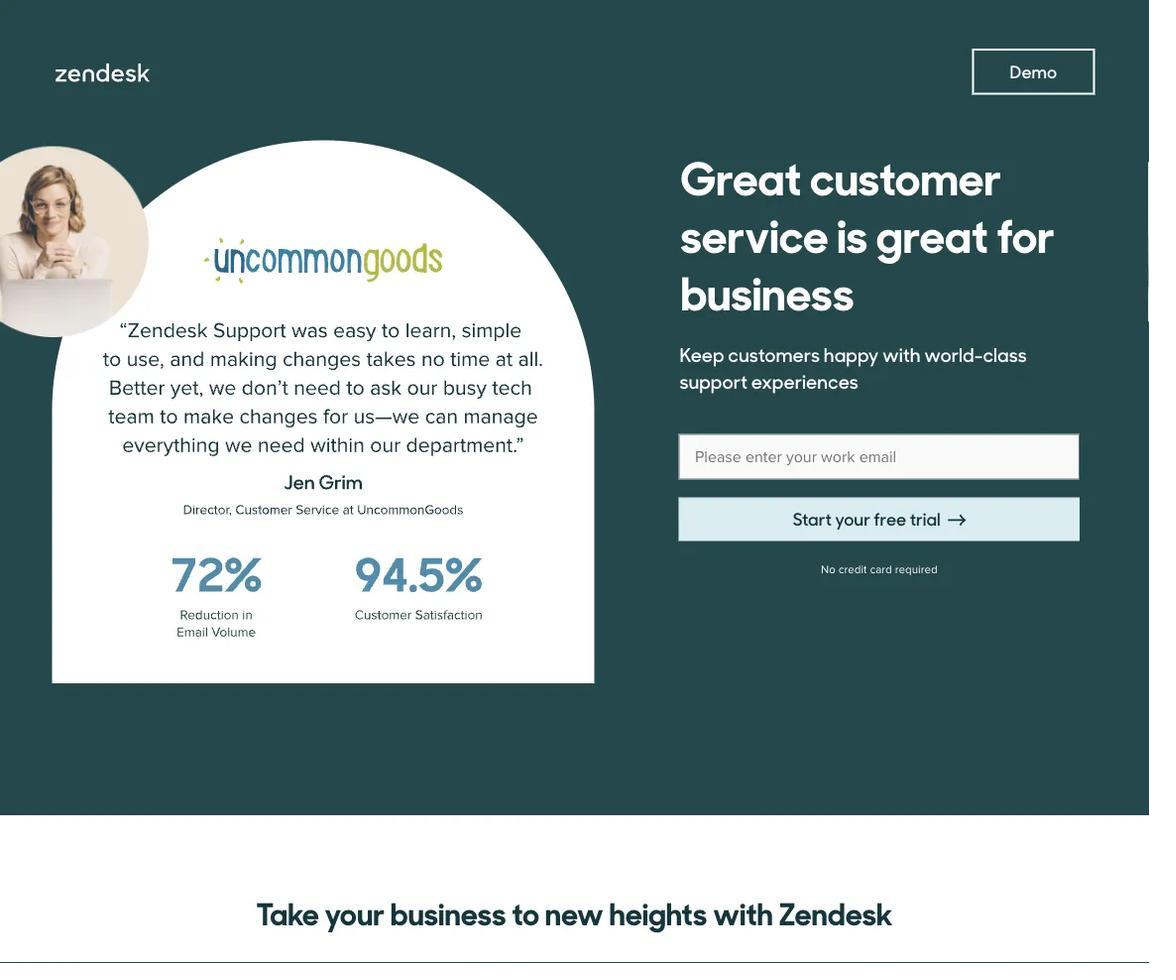 Task type: locate. For each thing, give the bounding box(es) containing it.
great customer service is great
[[681, 141, 1002, 266]]

keep
[[680, 341, 725, 367]]

0 vertical spatial with
[[883, 341, 921, 367]]

with inside keep customers happy with world-class support experiences
[[883, 341, 921, 367]]

take
[[256, 889, 319, 934]]

customer
[[810, 141, 1002, 208]]

start your free trial
[[793, 506, 941, 531]]

your business
[[325, 889, 507, 934]]

customers
[[729, 341, 821, 367]]

world-
[[925, 341, 983, 367]]

card
[[870, 562, 893, 576]]

Please enter your work email email field
[[679, 434, 1080, 480]]

to
[[512, 889, 540, 934]]

with right happy
[[883, 341, 921, 367]]

for
[[997, 199, 1056, 266]]

credit
[[839, 562, 868, 576]]

with
[[883, 341, 921, 367], [713, 889, 774, 934]]

new
[[545, 889, 604, 934]]

0 horizontal spatial with
[[713, 889, 774, 934]]

your
[[835, 506, 871, 531]]

start
[[793, 506, 832, 531]]

class
[[983, 341, 1028, 367]]

with right heights
[[713, 889, 774, 934]]

no credit card required
[[821, 562, 938, 576]]

trial
[[910, 506, 941, 531]]

free
[[874, 506, 907, 531]]

1 vertical spatial with
[[713, 889, 774, 934]]

is
[[838, 199, 868, 266]]

support
[[680, 367, 748, 394]]

zendesk wordmark logo white image
[[55, 63, 151, 83]]

demo
[[1010, 59, 1058, 83]]

1 horizontal spatial with
[[883, 341, 921, 367]]



Task type: describe. For each thing, give the bounding box(es) containing it.
heights
[[610, 889, 708, 934]]

required
[[896, 562, 938, 576]]

for business
[[681, 199, 1056, 323]]

zendesk
[[779, 889, 893, 934]]

demo link
[[972, 49, 1096, 95]]

experiences
[[752, 367, 859, 394]]

keep customers happy with world-class support experiences
[[680, 341, 1028, 394]]

start your free trial button
[[679, 498, 1080, 541]]

great
[[877, 199, 989, 266]]

great
[[681, 141, 802, 208]]

happy
[[824, 341, 879, 367]]

take your business to new heights with zendesk
[[256, 889, 893, 934]]

service
[[681, 199, 829, 266]]

no
[[821, 562, 836, 576]]

business
[[681, 256, 855, 323]]



Task type: vqa. For each thing, say whether or not it's contained in the screenshot.
What to the bottom
no



